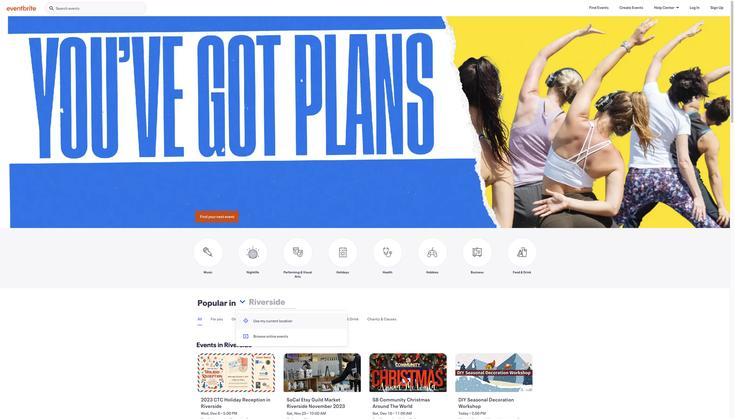 Task type: locate. For each thing, give the bounding box(es) containing it.
menu
[[236, 313, 347, 344]]

drink
[[524, 270, 531, 274], [350, 316, 359, 321]]

riverside up nov
[[287, 403, 308, 409]]

pm
[[232, 411, 237, 416], [480, 411, 486, 416]]

all
[[198, 316, 202, 321]]

online
[[232, 316, 243, 321]]

1 sat, from the left
[[287, 411, 294, 416]]

events down all button at the left of page
[[197, 340, 217, 349]]

sat, inside the socal etsy guild market riverside november 2023 sat, nov 25 •  10:00 am
[[287, 411, 294, 416]]

in
[[697, 5, 700, 10]]

food & drink button
[[337, 313, 359, 325]]

ctc
[[214, 396, 223, 403]]

1 pm from the left
[[232, 411, 237, 416]]

riverside
[[224, 340, 252, 349], [201, 403, 222, 409], [287, 403, 308, 409]]

2023 right november
[[333, 403, 345, 409]]

today
[[252, 316, 262, 321], [459, 411, 469, 416]]

0 horizontal spatial am
[[320, 411, 326, 416]]

am down november
[[320, 411, 326, 416]]

3 • from the left
[[393, 411, 395, 416]]

business
[[471, 270, 484, 274]]

in up the online button at the bottom
[[229, 297, 236, 308]]

pm right 2:00
[[480, 411, 486, 416]]

world
[[399, 403, 413, 409]]

• right 16
[[393, 411, 395, 416]]

• right 25 at bottom left
[[307, 411, 309, 416]]

am down world
[[406, 411, 412, 416]]

socal etsy guild market riverside november 2023 link
[[287, 396, 359, 410]]

dec for ctc
[[210, 411, 217, 416]]

0 vertical spatial food
[[513, 270, 520, 274]]

0 horizontal spatial find
[[200, 214, 208, 219]]

1 horizontal spatial pm
[[480, 411, 486, 416]]

food & drink
[[513, 270, 531, 274], [337, 316, 359, 321]]

11:00
[[395, 411, 406, 416]]

1 horizontal spatial dec
[[380, 411, 387, 416]]

holidays link
[[328, 238, 358, 279]]

sat, down around
[[373, 411, 380, 416]]

events in riverside
[[197, 340, 252, 349]]

1 horizontal spatial am
[[406, 411, 412, 416]]

2 horizontal spatial riverside
[[287, 403, 308, 409]]

&
[[300, 270, 303, 274], [521, 270, 523, 274], [347, 316, 349, 321], [381, 316, 383, 321]]

2 sat, from the left
[[373, 411, 380, 416]]

25
[[302, 411, 306, 416]]

this weekend button
[[270, 313, 294, 325]]

use my current location
[[253, 318, 292, 323]]

find inside 'find your next event' link
[[200, 214, 208, 219]]

1 vertical spatial food
[[337, 316, 346, 321]]

1 am from the left
[[320, 411, 326, 416]]

1 horizontal spatial in
[[229, 297, 236, 308]]

1 horizontal spatial sat,
[[373, 411, 380, 416]]

in
[[229, 297, 236, 308], [218, 340, 223, 349], [266, 396, 271, 403]]

performing & visual arts
[[284, 270, 312, 279]]

2 pm from the left
[[480, 411, 486, 416]]

today button
[[252, 313, 262, 325]]

hobbies
[[426, 270, 439, 274]]

6
[[218, 411, 220, 416]]

events right create
[[632, 5, 643, 10]]

health
[[383, 270, 393, 274]]

0 vertical spatial food & drink
[[513, 270, 531, 274]]

nightlife
[[247, 270, 259, 274]]

am
[[320, 411, 326, 416], [406, 411, 412, 416]]

your
[[208, 214, 216, 219]]

dec for community
[[380, 411, 387, 416]]

events right search
[[68, 6, 79, 11]]

community
[[380, 396, 406, 403]]

4 • from the left
[[469, 411, 471, 416]]

1 horizontal spatial 2023
[[333, 403, 345, 409]]

0 horizontal spatial food & drink
[[337, 316, 359, 321]]

riverside inside the 2023 ctc holiday reception in riverside wed, dec 6 •  5:00 pm
[[201, 403, 222, 409]]

0 vertical spatial events
[[68, 6, 79, 11]]

1 vertical spatial drink
[[350, 316, 359, 321]]

1 vertical spatial food & drink
[[337, 316, 359, 321]]

1 vertical spatial find
[[200, 214, 208, 219]]

drink inside "button"
[[350, 316, 359, 321]]

sb community christmas around the world primary image image
[[369, 353, 447, 392]]

etsy
[[301, 396, 311, 403]]

2023 left ctc
[[201, 396, 213, 403]]

wed,
[[201, 411, 210, 416]]

dec left 16
[[380, 411, 387, 416]]

1 horizontal spatial riverside
[[224, 340, 252, 349]]

riverside up "wed,"
[[201, 403, 222, 409]]

2 am from the left
[[406, 411, 412, 416]]

1 horizontal spatial find
[[589, 5, 597, 10]]

0 horizontal spatial pm
[[232, 411, 237, 416]]

arts
[[295, 274, 301, 279]]

events left create
[[597, 5, 609, 10]]

pm right 5:00
[[232, 411, 237, 416]]

events right online on the bottom left
[[277, 334, 288, 339]]

2023
[[201, 396, 213, 403], [333, 403, 345, 409]]

for
[[211, 316, 216, 321]]

1 horizontal spatial events
[[597, 5, 609, 10]]

2 horizontal spatial events
[[632, 5, 643, 10]]

1 horizontal spatial today
[[459, 411, 469, 416]]

riverside down the online button at the bottom
[[224, 340, 252, 349]]

2023 ctc holiday reception in riverside wed, dec 6 •  5:00 pm
[[201, 396, 271, 416]]

1 vertical spatial today
[[459, 411, 469, 416]]

0 vertical spatial today
[[252, 316, 262, 321]]

in inside the 2023 ctc holiday reception in riverside wed, dec 6 •  5:00 pm
[[266, 396, 271, 403]]

food
[[513, 270, 520, 274], [337, 316, 346, 321]]

• inside diy seasonal decoration workshop today • 2:00 pm
[[469, 411, 471, 416]]

0 horizontal spatial dec
[[210, 411, 217, 416]]

1 • from the left
[[221, 411, 223, 416]]

help center
[[654, 5, 675, 10]]

•
[[221, 411, 223, 416], [307, 411, 309, 416], [393, 411, 395, 416], [469, 411, 471, 416]]

today left current
[[252, 316, 262, 321]]

am inside sb community christmas around the world sat, dec 16 •  11:00 am
[[406, 411, 412, 416]]

causes
[[384, 316, 397, 321]]

16
[[388, 411, 392, 416]]

for you button
[[211, 313, 223, 325]]

0 horizontal spatial in
[[218, 340, 223, 349]]

in right reception
[[266, 396, 271, 403]]

• inside the 2023 ctc holiday reception in riverside wed, dec 6 •  5:00 pm
[[221, 411, 223, 416]]

around
[[373, 403, 389, 409]]

events inside create events link
[[632, 5, 643, 10]]

weekend
[[278, 316, 294, 321]]

next
[[217, 214, 224, 219]]

2 • from the left
[[307, 411, 309, 416]]

dec inside the 2023 ctc holiday reception in riverside wed, dec 6 •  5:00 pm
[[210, 411, 217, 416]]

dec left 6
[[210, 411, 217, 416]]

1 dec from the left
[[210, 411, 217, 416]]

find events link
[[585, 2, 613, 13]]

2 vertical spatial in
[[266, 396, 271, 403]]

2 dec from the left
[[380, 411, 387, 416]]

• left 2:00
[[469, 411, 471, 416]]

2 horizontal spatial in
[[266, 396, 271, 403]]

dec inside sb community christmas around the world sat, dec 16 •  11:00 am
[[380, 411, 387, 416]]

today inside diy seasonal decoration workshop today • 2:00 pm
[[459, 411, 469, 416]]

today down workshop
[[459, 411, 469, 416]]

& inside "button"
[[347, 316, 349, 321]]

0 horizontal spatial 2023
[[201, 396, 213, 403]]

1 horizontal spatial events
[[277, 334, 288, 339]]

• inside the socal etsy guild market riverside november 2023 sat, nov 25 •  10:00 am
[[307, 411, 309, 416]]

• inside sb community christmas around the world sat, dec 16 •  11:00 am
[[393, 411, 395, 416]]

food inside "button"
[[337, 316, 346, 321]]

charity & causes
[[367, 316, 397, 321]]

• right 6
[[221, 411, 223, 416]]

Riverside text field
[[247, 293, 347, 310]]

popular in
[[198, 297, 236, 308]]

1 horizontal spatial food
[[513, 270, 520, 274]]

online
[[266, 334, 276, 339]]

events for create events
[[632, 5, 643, 10]]

0 horizontal spatial food
[[337, 316, 346, 321]]

charity
[[367, 316, 380, 321]]

1 horizontal spatial food & drink
[[513, 270, 531, 274]]

sat, left nov
[[287, 411, 294, 416]]

reception
[[242, 396, 265, 403]]

1 vertical spatial in
[[218, 340, 223, 349]]

location
[[279, 318, 292, 323]]

find inside the find events link
[[589, 5, 597, 10]]

log in link
[[686, 2, 704, 13]]

find your next event link
[[195, 211, 239, 223]]

0 horizontal spatial sat,
[[287, 411, 294, 416]]

performing & visual arts link
[[283, 238, 313, 279]]

events inside the find events link
[[597, 5, 609, 10]]

menu containing use my current location
[[236, 313, 347, 344]]

events for find events
[[597, 5, 609, 10]]

find
[[589, 5, 597, 10], [200, 214, 208, 219]]

find for find events
[[589, 5, 597, 10]]

market
[[325, 396, 340, 403]]

this weekend
[[270, 316, 294, 321]]

1 vertical spatial events
[[277, 334, 288, 339]]

0 vertical spatial drink
[[524, 270, 531, 274]]

0 horizontal spatial events
[[68, 6, 79, 11]]

sb community christmas around the world link
[[373, 396, 445, 410]]

in down you
[[218, 340, 223, 349]]

sign up link
[[706, 2, 728, 13]]

0 vertical spatial in
[[229, 297, 236, 308]]

all button
[[198, 313, 202, 325]]

0 vertical spatial find
[[589, 5, 597, 10]]

0 horizontal spatial riverside
[[201, 403, 222, 409]]

0 horizontal spatial drink
[[350, 316, 359, 321]]



Task type: describe. For each thing, give the bounding box(es) containing it.
diy seasonal decoration workshop today • 2:00 pm
[[459, 396, 514, 416]]

use my current location button
[[236, 313, 347, 328]]

business link
[[463, 238, 492, 279]]

event
[[225, 214, 234, 219]]

seasonal
[[467, 396, 488, 403]]

hobbies link
[[418, 238, 447, 279]]

find events
[[589, 5, 609, 10]]

create events
[[620, 5, 643, 10]]

popular
[[198, 297, 228, 308]]

holiday
[[224, 396, 241, 403]]

& inside performing & visual arts
[[300, 270, 303, 274]]

for you
[[211, 316, 223, 321]]

search
[[56, 6, 68, 11]]

charity & causes button
[[367, 313, 397, 325]]

this
[[270, 316, 277, 321]]

find your next event
[[200, 214, 234, 219]]

pm inside the 2023 ctc holiday reception in riverside wed, dec 6 •  5:00 pm
[[232, 411, 237, 416]]

2023 ctc holiday reception in riverside link
[[201, 396, 273, 410]]

2023 ctc holiday reception in riverside primary image image
[[198, 353, 275, 392]]

5:00
[[223, 411, 231, 416]]

in for events
[[218, 340, 223, 349]]

current
[[266, 318, 278, 323]]

up
[[719, 5, 724, 10]]

riverside inside the socal etsy guild market riverside november 2023 sat, nov 25 •  10:00 am
[[287, 403, 308, 409]]

use my current location menu item
[[236, 313, 347, 329]]

10:00
[[309, 411, 320, 416]]

socal etsy guild market riverside november 2023 sat, nov 25 •  10:00 am
[[287, 396, 345, 416]]

food & drink link
[[508, 238, 537, 279]]

browse
[[253, 334, 266, 339]]

search events button
[[45, 2, 146, 14]]

log
[[690, 5, 696, 10]]

2023 inside the 2023 ctc holiday reception in riverside wed, dec 6 •  5:00 pm
[[201, 396, 213, 403]]

browse online events
[[253, 334, 288, 339]]

sat, inside sb community christmas around the world sat, dec 16 •  11:00 am
[[373, 411, 380, 416]]

november
[[309, 403, 332, 409]]

sb
[[373, 396, 379, 403]]

eventbrite image
[[6, 5, 36, 11]]

use
[[253, 318, 260, 323]]

diy seasonal decoration workshop primary image image
[[455, 353, 533, 392]]

online button
[[232, 313, 243, 325]]

sb community christmas around the world sat, dec 16 •  11:00 am
[[373, 396, 430, 416]]

socal
[[287, 396, 300, 403]]

sign
[[711, 5, 718, 10]]

diy
[[459, 396, 466, 403]]

0 horizontal spatial events
[[197, 340, 217, 349]]

socal etsy guild market riverside november 2023 primary image image
[[284, 353, 361, 392]]

music
[[204, 270, 212, 274]]

homepage header image
[[0, 16, 734, 228]]

& inside button
[[381, 316, 383, 321]]

create
[[620, 5, 631, 10]]

help
[[654, 5, 662, 10]]

search events
[[56, 6, 79, 11]]

health link
[[373, 238, 402, 279]]

pm inside diy seasonal decoration workshop today • 2:00 pm
[[480, 411, 486, 416]]

2023 inside the socal etsy guild market riverside november 2023 sat, nov 25 •  10:00 am
[[333, 403, 345, 409]]

my
[[260, 318, 266, 323]]

in for popular
[[229, 297, 236, 308]]

am inside the socal etsy guild market riverside november 2023 sat, nov 25 •  10:00 am
[[320, 411, 326, 416]]

visual
[[303, 270, 312, 274]]

decoration
[[489, 396, 514, 403]]

create events link
[[615, 2, 648, 13]]

sign up
[[711, 5, 724, 10]]

music link
[[193, 238, 223, 279]]

holidays
[[337, 270, 349, 274]]

you
[[217, 316, 223, 321]]

workshop
[[459, 403, 481, 409]]

performing
[[284, 270, 300, 274]]

nov
[[294, 411, 301, 416]]

center
[[663, 5, 675, 10]]

browse online events button
[[236, 329, 347, 344]]

log in
[[690, 5, 700, 10]]

find for find your next event
[[200, 214, 208, 219]]

diy seasonal decoration workshop link
[[459, 396, 531, 410]]

0 horizontal spatial today
[[252, 316, 262, 321]]

nightlife link
[[238, 238, 268, 279]]

guild
[[312, 396, 324, 403]]

1 horizontal spatial drink
[[524, 270, 531, 274]]

the
[[390, 403, 399, 409]]



Task type: vqa. For each thing, say whether or not it's contained in the screenshot.
Find Events ELEMENT in the top of the page
no



